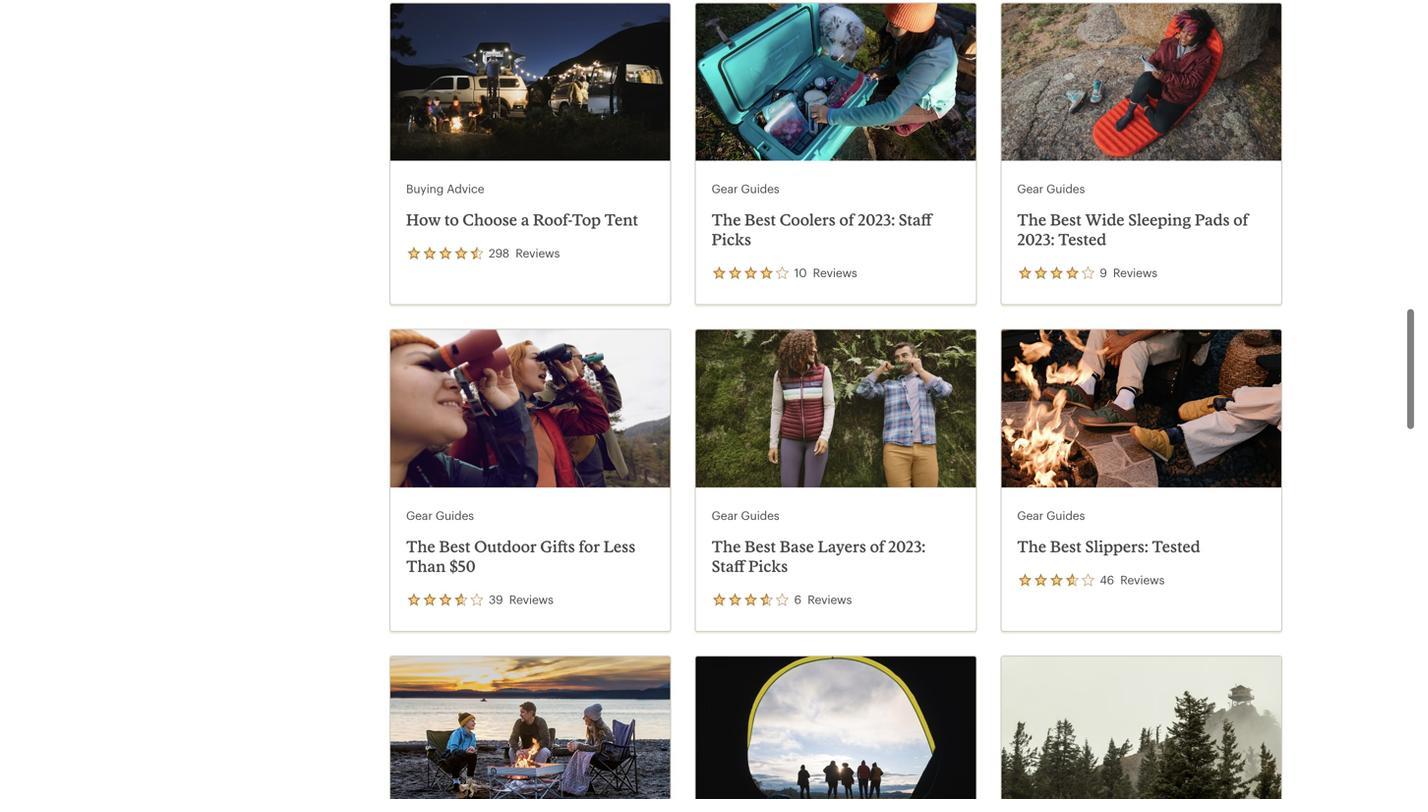 Task type: vqa. For each thing, say whether or not it's contained in the screenshot.


Task type: describe. For each thing, give the bounding box(es) containing it.
outdoor
[[474, 537, 537, 556]]

6
[[794, 592, 802, 607]]

advice
[[447, 182, 484, 196]]

reviews for sleeping
[[1113, 266, 1158, 280]]

gear guides for picks
[[712, 182, 780, 196]]

guides for coolers
[[741, 182, 780, 196]]

2023: inside the best coolers of 2023: staff picks
[[858, 211, 895, 229]]

gear for the best slippers: tested
[[1017, 508, 1044, 523]]

of inside the best wide sleeping pads of 2023: tested
[[1234, 211, 1248, 229]]

the left slippers:
[[1017, 537, 1047, 556]]

9 reviews
[[1100, 266, 1158, 280]]

less
[[604, 537, 636, 556]]

the for staff
[[712, 537, 741, 556]]

how to choose a roof-top tent
[[406, 211, 638, 229]]

reviews for of
[[813, 266, 857, 280]]

buying advice
[[406, 182, 484, 196]]

39
[[489, 592, 503, 607]]

gear guides up the best slippers: tested
[[1017, 508, 1085, 523]]

slippers:
[[1085, 537, 1149, 556]]

to
[[445, 211, 459, 229]]

base
[[780, 537, 814, 556]]

the best coolers of 2023: staff picks
[[712, 211, 932, 249]]

reviews for tested
[[1120, 573, 1165, 587]]

reviews for layers
[[808, 592, 852, 607]]

46
[[1100, 573, 1114, 587]]

298
[[489, 246, 509, 260]]

46 reviews
[[1100, 573, 1165, 587]]

gear for the best base layers of 2023: staff picks
[[712, 508, 738, 523]]

choose
[[463, 211, 517, 229]]

the best base layers of 2023: staff picks
[[712, 537, 926, 576]]

best for staff
[[745, 537, 776, 556]]

the for picks
[[712, 211, 741, 229]]

guides for outdoor
[[436, 508, 474, 523]]

the for than
[[406, 537, 436, 556]]

2023: inside the best wide sleeping pads of 2023: tested
[[1017, 230, 1055, 249]]

1 vertical spatial tested
[[1152, 537, 1201, 556]]

gear guides for staff
[[712, 508, 780, 523]]

coolers
[[780, 211, 836, 229]]

of inside the best coolers of 2023: staff picks
[[839, 211, 854, 229]]

39 reviews
[[489, 592, 554, 607]]

gear guides for 2023:
[[1017, 182, 1085, 196]]

gifts
[[540, 537, 575, 556]]

6 reviews
[[794, 592, 852, 607]]



Task type: locate. For each thing, give the bounding box(es) containing it.
how
[[406, 211, 441, 229]]

the best wide sleeping pads of 2023: tested
[[1017, 211, 1248, 249]]

0 vertical spatial tested
[[1058, 230, 1107, 249]]

reviews right 39
[[509, 592, 554, 607]]

picks inside the best base layers of 2023: staff picks
[[748, 557, 788, 576]]

of right pads
[[1234, 211, 1248, 229]]

gear for the best coolers of 2023: staff picks
[[712, 182, 738, 196]]

the inside the best coolers of 2023: staff picks
[[712, 211, 741, 229]]

best left slippers:
[[1050, 537, 1082, 556]]

guides up $50
[[436, 508, 474, 523]]

the inside the best base layers of 2023: staff picks
[[712, 537, 741, 556]]

tent
[[605, 211, 638, 229]]

best left base
[[745, 537, 776, 556]]

1 horizontal spatial staff
[[899, 211, 932, 229]]

sleeping
[[1128, 211, 1191, 229]]

staff
[[899, 211, 932, 229], [712, 557, 745, 576]]

0 vertical spatial 2023:
[[858, 211, 895, 229]]

1 vertical spatial 2023:
[[1017, 230, 1055, 249]]

guides for slippers:
[[1047, 508, 1085, 523]]

the left base
[[712, 537, 741, 556]]

guides up the best base layers of 2023: staff picks
[[741, 508, 780, 523]]

roof-
[[533, 211, 572, 229]]

gear guides up the best wide sleeping pads of 2023: tested
[[1017, 182, 1085, 196]]

best inside the best coolers of 2023: staff picks
[[745, 211, 776, 229]]

guides up the best wide sleeping pads of 2023: tested
[[1047, 182, 1085, 196]]

gear guides up the best base layers of 2023: staff picks
[[712, 508, 780, 523]]

gear for the best wide sleeping pads of 2023: tested
[[1017, 182, 1044, 196]]

best
[[745, 211, 776, 229], [1050, 211, 1082, 229], [439, 537, 471, 556], [745, 537, 776, 556], [1050, 537, 1082, 556]]

10
[[794, 266, 807, 280]]

of right layers
[[870, 537, 885, 556]]

best for picks
[[745, 211, 776, 229]]

picks inside the best coolers of 2023: staff picks
[[712, 230, 751, 249]]

0 vertical spatial picks
[[712, 230, 751, 249]]

1 horizontal spatial tested
[[1152, 537, 1201, 556]]

0 vertical spatial staff
[[899, 211, 932, 229]]

the inside the best wide sleeping pads of 2023: tested
[[1017, 211, 1047, 229]]

reviews for a
[[516, 246, 560, 260]]

1 vertical spatial picks
[[748, 557, 788, 576]]

9
[[1100, 266, 1107, 280]]

the best outdoor gifts for less than $50
[[406, 537, 636, 576]]

the inside the best outdoor gifts for less than $50
[[406, 537, 436, 556]]

a
[[521, 211, 529, 229]]

reviews right the 6
[[808, 592, 852, 607]]

gear guides up than
[[406, 508, 474, 523]]

2 horizontal spatial of
[[1234, 211, 1248, 229]]

the best slippers: tested
[[1017, 537, 1201, 556]]

guides up the best slippers: tested
[[1047, 508, 1085, 523]]

the
[[712, 211, 741, 229], [1017, 211, 1047, 229], [406, 537, 436, 556], [712, 537, 741, 556], [1017, 537, 1047, 556]]

than
[[406, 557, 446, 576]]

guides up the best coolers of 2023: staff picks
[[741, 182, 780, 196]]

buying
[[406, 182, 444, 196]]

2023:
[[858, 211, 895, 229], [1017, 230, 1055, 249], [888, 537, 926, 556]]

$50
[[449, 557, 476, 576]]

best inside the best wide sleeping pads of 2023: tested
[[1050, 211, 1082, 229]]

the up than
[[406, 537, 436, 556]]

wide
[[1085, 211, 1125, 229]]

of
[[839, 211, 854, 229], [1234, 211, 1248, 229], [870, 537, 885, 556]]

layers
[[818, 537, 866, 556]]

best for than
[[439, 537, 471, 556]]

0 horizontal spatial tested
[[1058, 230, 1107, 249]]

the left coolers
[[712, 211, 741, 229]]

gear for the best outdoor gifts for less than $50
[[406, 508, 433, 523]]

the left wide at the top of the page
[[1017, 211, 1047, 229]]

gear guides up the best coolers of 2023: staff picks
[[712, 182, 780, 196]]

1 horizontal spatial of
[[870, 537, 885, 556]]

0 horizontal spatial of
[[839, 211, 854, 229]]

best for 2023:
[[1050, 211, 1082, 229]]

reviews for gifts
[[509, 592, 554, 607]]

tested down wide at the top of the page
[[1058, 230, 1107, 249]]

298 reviews
[[489, 246, 560, 260]]

of inside the best base layers of 2023: staff picks
[[870, 537, 885, 556]]

tested up 46 reviews
[[1152, 537, 1201, 556]]

2 vertical spatial 2023:
[[888, 537, 926, 556]]

gear guides for than
[[406, 508, 474, 523]]

gear
[[712, 182, 738, 196], [1017, 182, 1044, 196], [406, 508, 433, 523], [712, 508, 738, 523], [1017, 508, 1044, 523]]

for
[[579, 537, 600, 556]]

reviews right 10
[[813, 266, 857, 280]]

best left coolers
[[745, 211, 776, 229]]

tested
[[1058, 230, 1107, 249], [1152, 537, 1201, 556]]

2023: inside the best base layers of 2023: staff picks
[[888, 537, 926, 556]]

0 horizontal spatial staff
[[712, 557, 745, 576]]

guides for wide
[[1047, 182, 1085, 196]]

reviews right '9'
[[1113, 266, 1158, 280]]

10 reviews
[[794, 266, 857, 280]]

pads
[[1195, 211, 1230, 229]]

picks
[[712, 230, 751, 249], [748, 557, 788, 576]]

reviews down a
[[516, 246, 560, 260]]

staff inside the best coolers of 2023: staff picks
[[899, 211, 932, 229]]

guides for base
[[741, 508, 780, 523]]

best inside the best base layers of 2023: staff picks
[[745, 537, 776, 556]]

of right coolers
[[839, 211, 854, 229]]

the for 2023:
[[1017, 211, 1047, 229]]

top
[[572, 211, 601, 229]]

reviews
[[516, 246, 560, 260], [813, 266, 857, 280], [1113, 266, 1158, 280], [1120, 573, 1165, 587], [509, 592, 554, 607], [808, 592, 852, 607]]

best inside the best outdoor gifts for less than $50
[[439, 537, 471, 556]]

gear guides
[[712, 182, 780, 196], [1017, 182, 1085, 196], [406, 508, 474, 523], [712, 508, 780, 523], [1017, 508, 1085, 523]]

best up $50
[[439, 537, 471, 556]]

tested inside the best wide sleeping pads of 2023: tested
[[1058, 230, 1107, 249]]

reviews right 46
[[1120, 573, 1165, 587]]

1 vertical spatial staff
[[712, 557, 745, 576]]

best left wide at the top of the page
[[1050, 211, 1082, 229]]

staff inside the best base layers of 2023: staff picks
[[712, 557, 745, 576]]

guides
[[741, 182, 780, 196], [1047, 182, 1085, 196], [436, 508, 474, 523], [741, 508, 780, 523], [1047, 508, 1085, 523]]



